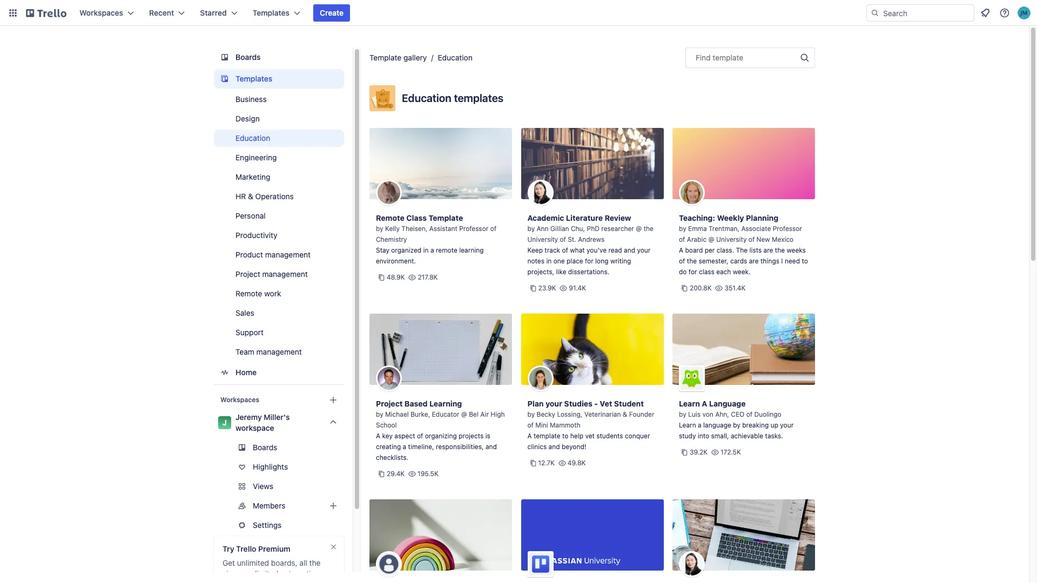 Task type: vqa. For each thing, say whether or not it's contained in the screenshot.
Upgrade
no



Task type: describe. For each thing, give the bounding box(es) containing it.
91.4k
[[569, 284, 586, 292]]

organized
[[391, 246, 422, 255]]

checklists.
[[376, 454, 409, 462]]

j
[[223, 418, 227, 427]]

project management link
[[214, 266, 344, 283]]

1 vertical spatial education
[[402, 92, 452, 104]]

0 vertical spatial unlimited
[[237, 559, 269, 568]]

jeremy miller (jeremymiller198) image
[[1018, 6, 1031, 19]]

track
[[545, 246, 560, 255]]

by for teaching:
[[679, 225, 687, 233]]

ceo
[[731, 411, 745, 419]]

weeks
[[787, 246, 806, 255]]

class
[[407, 213, 427, 223]]

to inside plan your studies - vet student by becky lossing, veterinarian & founder of mini mammoth a template to help vet students conquer clinics and beyond!
[[563, 432, 569, 440]]

48.9k
[[387, 273, 405, 282]]

the inside academic literature review by ann gillian chu, phd researcher @ the university of st. andrews keep track of what you've read and your notes in one place for long writing projects, like dissertations.
[[644, 225, 654, 233]]

theisen,
[[402, 225, 428, 233]]

templates inside popup button
[[253, 8, 290, 17]]

is
[[486, 432, 491, 440]]

templates inside 'link'
[[236, 74, 273, 83]]

marketing link
[[214, 169, 344, 186]]

and inside plan your studies - vet student by becky lossing, veterinarian & founder of mini mammoth a template to help vet students conquer clinics and beyond!
[[549, 443, 560, 451]]

forward image
[[342, 480, 355, 493]]

find
[[696, 53, 711, 62]]

by for academic
[[528, 225, 535, 233]]

by for learn
[[679, 411, 687, 419]]

projects
[[459, 432, 484, 440]]

vet
[[600, 399, 612, 409]]

195.5k
[[418, 470, 439, 478]]

try trello premium get unlimited boards, all the views, unlimited automation, and more.
[[223, 545, 322, 584]]

0 vertical spatial are
[[764, 246, 774, 255]]

engineering
[[236, 153, 277, 162]]

emma trentman, associate professor of arabic @ university of new mexico image
[[679, 180, 705, 206]]

a inside project based learning by michael burke, educator @ bel air high school a key aspect of organizing projects is creating a timeline, responsibilities, and checklists.
[[376, 432, 380, 440]]

management for product management
[[265, 250, 311, 259]]

highlights
[[253, 463, 288, 472]]

by down "ceo"
[[733, 421, 741, 430]]

product management link
[[214, 246, 344, 264]]

your inside plan your studies - vet student by becky lossing, veterinarian & founder of mini mammoth a template to help vet students conquer clinics and beyond!
[[546, 399, 563, 409]]

0 horizontal spatial are
[[749, 257, 759, 265]]

forward image inside members link
[[342, 500, 355, 513]]

hr & operations link
[[214, 188, 344, 205]]

of inside "remote class template by kelly theisen, assistant professor of chemistry stay organized in a remote learning environment."
[[490, 225, 497, 233]]

trentman,
[[709, 225, 740, 233]]

open information menu image
[[1000, 8, 1010, 18]]

university for academic
[[528, 236, 558, 244]]

projects,
[[528, 268, 554, 276]]

more.
[[238, 580, 258, 584]]

remote for remote work
[[236, 289, 262, 298]]

remote
[[436, 246, 458, 255]]

professor for template
[[459, 225, 489, 233]]

@ inside project based learning by michael burke, educator @ bel air high school a key aspect of organizing projects is creating a timeline, responsibilities, and checklists.
[[461, 411, 467, 419]]

air
[[481, 411, 489, 419]]

0 horizontal spatial ann gillian chu, phd researcher @ the university of st. andrews image
[[528, 180, 554, 206]]

product
[[236, 250, 263, 259]]

your inside learn a language by luis von ahn, ceo of duolingo learn a language by breaking up your study into small, achievable tasks.
[[780, 421, 794, 430]]

notes
[[528, 257, 545, 265]]

team management
[[236, 347, 302, 357]]

michael
[[385, 411, 409, 419]]

highlights link
[[214, 459, 344, 476]]

clinics
[[528, 443, 547, 451]]

work
[[264, 289, 281, 298]]

the up i
[[775, 246, 785, 255]]

hr & operations
[[236, 192, 294, 201]]

language
[[709, 399, 746, 409]]

remote class template by kelly theisen, assistant professor of chemistry stay organized in a remote learning environment.
[[376, 213, 497, 265]]

back to home image
[[26, 4, 66, 22]]

design
[[236, 114, 260, 123]]

home image
[[218, 366, 231, 379]]

29.4k
[[387, 470, 405, 478]]

chu,
[[571, 225, 585, 233]]

product management
[[236, 250, 311, 259]]

49.8k
[[568, 459, 586, 467]]

operations
[[255, 192, 294, 201]]

sales link
[[214, 305, 344, 322]]

organizing
[[425, 432, 457, 440]]

recent button
[[143, 4, 191, 22]]

lists
[[750, 246, 762, 255]]

keep
[[528, 246, 543, 255]]

to inside teaching: weekly planning by emma trentman, associate professor of arabic @ university of new mexico a board per class. the lists are the weeks of the semester, cards are things i need to do for class each week.
[[802, 257, 808, 265]]

starred button
[[194, 4, 244, 22]]

a inside learn a language by luis von ahn, ceo of duolingo learn a language by breaking up your study into small, achievable tasks.
[[698, 421, 702, 430]]

bee, owner @ puff apothecary image
[[376, 552, 402, 578]]

michael burke, educator @ bel air high school image
[[376, 366, 402, 392]]

for inside teaching: weekly planning by emma trentman, associate professor of arabic @ university of new mexico a board per class. the lists are the weeks of the semester, cards are things i need to do for class each week.
[[689, 268, 697, 276]]

help
[[570, 432, 584, 440]]

becky
[[537, 411, 556, 419]]

board image
[[218, 51, 231, 64]]

veterinarian
[[584, 411, 621, 419]]

try
[[223, 545, 234, 554]]

1 horizontal spatial education link
[[438, 53, 473, 62]]

0 vertical spatial education
[[438, 53, 473, 62]]

creating
[[376, 443, 401, 451]]

literature
[[566, 213, 603, 223]]

one
[[554, 257, 565, 265]]

breaking
[[743, 421, 769, 430]]

172.5k
[[721, 449, 741, 457]]

a inside "remote class template by kelly theisen, assistant professor of chemistry stay organized in a remote learning environment."
[[431, 246, 434, 255]]

weekly
[[717, 213, 744, 223]]

of up do
[[679, 257, 685, 265]]

boards for views
[[253, 443, 277, 452]]

language
[[704, 421, 732, 430]]

chemistry
[[376, 236, 407, 244]]

responsibilities,
[[436, 443, 484, 451]]

a inside plan your studies - vet student by becky lossing, veterinarian & founder of mini mammoth a template to help vet students conquer clinics and beyond!
[[528, 432, 532, 440]]

remote for remote class template by kelly theisen, assistant professor of chemistry stay organized in a remote learning environment.
[[376, 213, 405, 223]]

do
[[679, 268, 687, 276]]

emma
[[688, 225, 707, 233]]

aspect
[[395, 432, 415, 440]]

workspaces inside "popup button"
[[79, 8, 123, 17]]

39.2k
[[690, 449, 708, 457]]

for inside academic literature review by ann gillian chu, phd researcher @ the university of st. andrews keep track of what you've read and your notes in one place for long writing projects, like dissertations.
[[585, 257, 594, 265]]

project based learning by michael burke, educator @ bel air high school a key aspect of organizing projects is creating a timeline, responsibilities, and checklists.
[[376, 399, 505, 462]]

academic
[[528, 213, 564, 223]]

template inside "remote class template by kelly theisen, assistant professor of chemistry stay organized in a remote learning environment."
[[429, 213, 463, 223]]

of up lists
[[749, 236, 755, 244]]

boards link for views
[[214, 439, 344, 457]]

the
[[736, 246, 748, 255]]

assistant
[[429, 225, 458, 233]]

0 horizontal spatial &
[[248, 192, 253, 201]]

productivity link
[[214, 227, 344, 244]]

Search field
[[880, 5, 974, 21]]

studies
[[564, 399, 593, 409]]

university for teaching:
[[716, 236, 747, 244]]

your inside academic literature review by ann gillian chu, phd researcher @ the university of st. andrews keep track of what you've read and your notes in one place for long writing projects, like dissertations.
[[637, 246, 651, 255]]

starred
[[200, 8, 227, 17]]

23.9k
[[538, 284, 556, 292]]

of left arabic
[[679, 236, 685, 244]]

1 vertical spatial workspaces
[[220, 396, 259, 404]]

premium
[[258, 545, 291, 554]]

duolingo
[[755, 411, 782, 419]]

switch to… image
[[8, 8, 18, 18]]

by for project
[[376, 411, 383, 419]]

into
[[698, 432, 710, 440]]

members link
[[214, 498, 355, 515]]



Task type: locate. For each thing, give the bounding box(es) containing it.
mammoth
[[550, 421, 581, 430]]

professor up learning
[[459, 225, 489, 233]]

create
[[320, 8, 344, 17]]

1 horizontal spatial a
[[431, 246, 434, 255]]

your right up
[[780, 421, 794, 430]]

1 forward image from the top
[[342, 500, 355, 513]]

project management
[[236, 270, 308, 279]]

search image
[[871, 9, 880, 17]]

Find template field
[[686, 48, 815, 68]]

beyond!
[[562, 443, 587, 451]]

of left ann
[[490, 225, 497, 233]]

and inside academic literature review by ann gillian chu, phd researcher @ the university of st. andrews keep track of what you've read and your notes in one place for long writing projects, like dissertations.
[[624, 246, 636, 255]]

1 horizontal spatial &
[[623, 411, 628, 419]]

university inside teaching: weekly planning by emma trentman, associate professor of arabic @ university of new mexico a board per class. the lists are the weeks of the semester, cards are things i need to do for class each week.
[[716, 236, 747, 244]]

& inside plan your studies - vet student by becky lossing, veterinarian & founder of mini mammoth a template to help vet students conquer clinics and beyond!
[[623, 411, 628, 419]]

1 vertical spatial a
[[698, 421, 702, 430]]

boards link up highlights link
[[214, 439, 344, 457]]

your up becky
[[546, 399, 563, 409]]

and down "views,"
[[223, 580, 236, 584]]

members
[[253, 501, 286, 511]]

0 horizontal spatial a
[[403, 443, 406, 451]]

1 learn from the top
[[679, 399, 700, 409]]

0 vertical spatial management
[[265, 250, 311, 259]]

template inside plan your studies - vet student by becky lossing, veterinarian & founder of mini mammoth a template to help vet students conquer clinics and beyond!
[[534, 432, 561, 440]]

education
[[438, 53, 473, 62], [402, 92, 452, 104], [236, 133, 270, 143]]

education right gallery
[[438, 53, 473, 62]]

forward image right add 'image'
[[342, 500, 355, 513]]

productivity
[[236, 231, 277, 240]]

and inside try trello premium get unlimited boards, all the views, unlimited automation, and more.
[[223, 580, 236, 584]]

1 vertical spatial management
[[262, 270, 308, 279]]

1 vertical spatial unlimited
[[246, 570, 278, 579]]

settings link
[[214, 517, 355, 534]]

business
[[236, 95, 267, 104]]

support
[[236, 328, 264, 337]]

small,
[[711, 432, 729, 440]]

management for project management
[[262, 270, 308, 279]]

templates link
[[214, 69, 344, 89]]

find template
[[696, 53, 744, 62]]

0 horizontal spatial workspaces
[[79, 8, 123, 17]]

template gallery
[[370, 53, 427, 62]]

arabic
[[687, 236, 707, 244]]

2 learn from the top
[[679, 421, 696, 430]]

1 vertical spatial ann gillian chu, phd researcher @ the university of st. andrews image
[[679, 552, 705, 578]]

things
[[761, 257, 780, 265]]

university up class.
[[716, 236, 747, 244]]

remote inside "remote class template by kelly theisen, assistant professor of chemistry stay organized in a remote learning environment."
[[376, 213, 405, 223]]

week.
[[733, 268, 751, 276]]

1 horizontal spatial are
[[764, 246, 774, 255]]

remote up sales
[[236, 289, 262, 298]]

university down ann
[[528, 236, 558, 244]]

templates button
[[246, 4, 307, 22]]

miller's
[[264, 413, 290, 422]]

template down mini
[[534, 432, 561, 440]]

in inside academic literature review by ann gillian chu, phd researcher @ the university of st. andrews keep track of what you've read and your notes in one place for long writing projects, like dissertations.
[[547, 257, 552, 265]]

2 vertical spatial management
[[256, 347, 302, 357]]

0 notifications image
[[979, 6, 992, 19]]

writing
[[611, 257, 631, 265]]

template up assistant on the left top
[[429, 213, 463, 223]]

template right find
[[713, 53, 744, 62]]

university
[[528, 236, 558, 244], [716, 236, 747, 244]]

to down mammoth
[[563, 432, 569, 440]]

1 vertical spatial forward image
[[342, 519, 355, 532]]

per
[[705, 246, 715, 255]]

ahn,
[[716, 411, 729, 419]]

@ right researcher in the right top of the page
[[636, 225, 642, 233]]

recent
[[149, 8, 174, 17]]

learn up luis
[[679, 399, 700, 409]]

0 vertical spatial template
[[370, 53, 402, 62]]

project for project management
[[236, 270, 260, 279]]

project inside project based learning by michael burke, educator @ bel air high school a key aspect of organizing projects is creating a timeline, responsibilities, and checklists.
[[376, 399, 403, 409]]

professor for planning
[[773, 225, 802, 233]]

education up "engineering"
[[236, 133, 270, 143]]

add image
[[327, 500, 340, 513]]

management down product management "link"
[[262, 270, 308, 279]]

0 vertical spatial education link
[[438, 53, 473, 62]]

1 vertical spatial learn
[[679, 421, 696, 430]]

template gallery link
[[370, 53, 427, 62]]

& down student
[[623, 411, 628, 419]]

0 vertical spatial learn
[[679, 399, 700, 409]]

professor up mexico
[[773, 225, 802, 233]]

-
[[595, 399, 598, 409]]

0 vertical spatial template
[[713, 53, 744, 62]]

of left what
[[562, 246, 568, 255]]

a up von
[[702, 399, 708, 409]]

forward image inside settings link
[[342, 519, 355, 532]]

0 vertical spatial &
[[248, 192, 253, 201]]

& right 'hr'
[[248, 192, 253, 201]]

by left ann
[[528, 225, 535, 233]]

to right need
[[802, 257, 808, 265]]

stay
[[376, 246, 390, 255]]

1 horizontal spatial workspaces
[[220, 396, 259, 404]]

2 professor from the left
[[773, 225, 802, 233]]

@ left bel
[[461, 411, 467, 419]]

template left gallery
[[370, 53, 402, 62]]

professor inside "remote class template by kelly theisen, assistant professor of chemistry stay organized in a remote learning environment."
[[459, 225, 489, 233]]

automation,
[[280, 570, 322, 579]]

the inside try trello premium get unlimited boards, all the views, unlimited automation, and more.
[[309, 559, 321, 568]]

learn up the study
[[679, 421, 696, 430]]

based
[[405, 399, 428, 409]]

of inside project based learning by michael burke, educator @ bel air high school a key aspect of organizing projects is creating a timeline, responsibilities, and checklists.
[[417, 432, 423, 440]]

becky lossing, veterinarian & founder of mini mammoth image
[[528, 366, 554, 392]]

0 vertical spatial boards
[[236, 52, 261, 62]]

by up school
[[376, 411, 383, 419]]

university inside academic literature review by ann gillian chu, phd researcher @ the university of st. andrews keep track of what you've read and your notes in one place for long writing projects, like dissertations.
[[528, 236, 558, 244]]

1 vertical spatial &
[[623, 411, 628, 419]]

mexico
[[772, 236, 794, 244]]

education link down design link
[[214, 130, 344, 147]]

1 horizontal spatial your
[[637, 246, 651, 255]]

0 vertical spatial a
[[431, 246, 434, 255]]

2 vertical spatial @
[[461, 411, 467, 419]]

business link
[[214, 91, 344, 108]]

0 vertical spatial in
[[423, 246, 429, 255]]

created by marie kent from trello image
[[528, 552, 554, 578]]

1 vertical spatial education link
[[214, 130, 344, 147]]

2 vertical spatial your
[[780, 421, 794, 430]]

0 vertical spatial workspaces
[[79, 8, 123, 17]]

luis von ahn, ceo of duolingo image
[[679, 366, 705, 392]]

0 vertical spatial project
[[236, 270, 260, 279]]

burke,
[[411, 411, 430, 419]]

12.7k
[[538, 459, 555, 467]]

professor inside teaching: weekly planning by emma trentman, associate professor of arabic @ university of new mexico a board per class. the lists are the weeks of the semester, cards are things i need to do for class each week.
[[773, 225, 802, 233]]

project down product at the top
[[236, 270, 260, 279]]

remote up kelly
[[376, 213, 405, 223]]

2 vertical spatial education
[[236, 133, 270, 143]]

your right 'read'
[[637, 246, 651, 255]]

1 horizontal spatial university
[[716, 236, 747, 244]]

1 vertical spatial project
[[376, 399, 403, 409]]

1 vertical spatial in
[[547, 257, 552, 265]]

primary element
[[0, 0, 1037, 26]]

forward image
[[342, 500, 355, 513], [342, 519, 355, 532]]

trello
[[236, 545, 256, 554]]

management for team management
[[256, 347, 302, 357]]

2 horizontal spatial @
[[709, 236, 715, 244]]

mini
[[536, 421, 548, 430]]

and up writing
[[624, 246, 636, 255]]

0 vertical spatial boards link
[[214, 48, 344, 67]]

for up dissertations.
[[585, 257, 594, 265]]

views link
[[214, 478, 355, 496]]

1 boards link from the top
[[214, 48, 344, 67]]

the right researcher in the right top of the page
[[644, 225, 654, 233]]

0 horizontal spatial university
[[528, 236, 558, 244]]

project for project based learning by michael burke, educator @ bel air high school a key aspect of organizing projects is creating a timeline, responsibilities, and checklists.
[[376, 399, 403, 409]]

2 university from the left
[[716, 236, 747, 244]]

1 horizontal spatial in
[[547, 257, 552, 265]]

teaching:
[[679, 213, 715, 223]]

0 vertical spatial ann gillian chu, phd researcher @ the university of st. andrews image
[[528, 180, 554, 206]]

217.8k
[[418, 273, 438, 282]]

create button
[[313, 4, 350, 22]]

the right all on the left of page
[[309, 559, 321, 568]]

a inside learn a language by luis von ahn, ceo of duolingo learn a language by breaking up your study into small, achievable tasks.
[[702, 399, 708, 409]]

1 horizontal spatial to
[[802, 257, 808, 265]]

education link right gallery
[[438, 53, 473, 62]]

1 vertical spatial boards
[[253, 443, 277, 452]]

by left luis
[[679, 411, 687, 419]]

learning
[[430, 399, 462, 409]]

1 vertical spatial boards link
[[214, 439, 344, 457]]

of up timeline,
[[417, 432, 423, 440]]

1 university from the left
[[528, 236, 558, 244]]

&
[[248, 192, 253, 201], [623, 411, 628, 419]]

1 horizontal spatial ann gillian chu, phd researcher @ the university of st. andrews image
[[679, 552, 705, 578]]

the down board
[[687, 257, 697, 265]]

by inside project based learning by michael burke, educator @ bel air high school a key aspect of organizing projects is creating a timeline, responsibilities, and checklists.
[[376, 411, 383, 419]]

0 horizontal spatial in
[[423, 246, 429, 255]]

of inside learn a language by luis von ahn, ceo of duolingo learn a language by breaking up your study into small, achievable tasks.
[[747, 411, 753, 419]]

boards right board icon
[[236, 52, 261, 62]]

templates right the starred dropdown button
[[253, 8, 290, 17]]

a inside project based learning by michael burke, educator @ bel air high school a key aspect of organizing projects is creating a timeline, responsibilities, and checklists.
[[403, 443, 406, 451]]

1 horizontal spatial remote
[[376, 213, 405, 223]]

0 horizontal spatial template
[[534, 432, 561, 440]]

jeremy
[[236, 413, 262, 422]]

management down support link
[[256, 347, 302, 357]]

views,
[[223, 570, 244, 579]]

1 horizontal spatial template
[[429, 213, 463, 223]]

a up clinics
[[528, 432, 532, 440]]

unlimited up "more."
[[246, 570, 278, 579]]

0 vertical spatial remote
[[376, 213, 405, 223]]

and
[[624, 246, 636, 255], [486, 443, 497, 451], [549, 443, 560, 451], [223, 580, 236, 584]]

by
[[376, 225, 383, 233], [528, 225, 535, 233], [679, 225, 687, 233], [376, 411, 383, 419], [528, 411, 535, 419], [679, 411, 687, 419], [733, 421, 741, 430]]

@ up per
[[709, 236, 715, 244]]

workspaces button
[[73, 4, 141, 22]]

cards
[[731, 257, 748, 265]]

project up michael
[[376, 399, 403, 409]]

personal link
[[214, 207, 344, 225]]

2 boards link from the top
[[214, 439, 344, 457]]

educator
[[432, 411, 460, 419]]

0 horizontal spatial professor
[[459, 225, 489, 233]]

all
[[300, 559, 307, 568]]

2 vertical spatial a
[[403, 443, 406, 451]]

2 horizontal spatial your
[[780, 421, 794, 430]]

and right clinics
[[549, 443, 560, 451]]

of left mini
[[528, 421, 534, 430]]

to
[[802, 257, 808, 265], [563, 432, 569, 440]]

by for remote
[[376, 225, 383, 233]]

education icon image
[[370, 85, 396, 111]]

by left kelly
[[376, 225, 383, 233]]

a left "key"
[[376, 432, 380, 440]]

new
[[757, 236, 770, 244]]

1 horizontal spatial for
[[689, 268, 697, 276]]

0 vertical spatial your
[[637, 246, 651, 255]]

by left emma at the right top
[[679, 225, 687, 233]]

1 vertical spatial are
[[749, 257, 759, 265]]

2 horizontal spatial a
[[698, 421, 702, 430]]

marketing
[[236, 172, 270, 182]]

@ inside teaching: weekly planning by emma trentman, associate professor of arabic @ university of new mexico a board per class. the lists are the weeks of the semester, cards are things i need to do for class each week.
[[709, 236, 715, 244]]

workspace
[[236, 424, 274, 433]]

0 vertical spatial for
[[585, 257, 594, 265]]

create a workspace image
[[327, 394, 340, 407]]

management inside "link"
[[265, 250, 311, 259]]

unlimited down the 'trello'
[[237, 559, 269, 568]]

workspaces
[[79, 8, 123, 17], [220, 396, 259, 404]]

and down is
[[486, 443, 497, 451]]

high
[[491, 411, 505, 419]]

a down the aspect
[[403, 443, 406, 451]]

0 horizontal spatial project
[[236, 270, 260, 279]]

gillian
[[551, 225, 569, 233]]

0 horizontal spatial template
[[370, 53, 402, 62]]

1 vertical spatial template
[[534, 432, 561, 440]]

1 horizontal spatial professor
[[773, 225, 802, 233]]

0 horizontal spatial @
[[461, 411, 467, 419]]

0 vertical spatial @
[[636, 225, 642, 233]]

0 vertical spatial forward image
[[342, 500, 355, 513]]

0 vertical spatial to
[[802, 257, 808, 265]]

boards link for home
[[214, 48, 344, 67]]

templates
[[454, 92, 504, 104]]

@ inside academic literature review by ann gillian chu, phd researcher @ the university of st. andrews keep track of what you've read and your notes in one place for long writing projects, like dissertations.
[[636, 225, 642, 233]]

are down lists
[[749, 257, 759, 265]]

boards for home
[[236, 52, 261, 62]]

a up "into"
[[698, 421, 702, 430]]

remote work link
[[214, 285, 344, 303]]

templates up business
[[236, 74, 273, 83]]

for right do
[[689, 268, 697, 276]]

ann
[[537, 225, 549, 233]]

place
[[567, 257, 583, 265]]

need
[[785, 257, 800, 265]]

are up things
[[764, 246, 774, 255]]

forward image down forward icon
[[342, 519, 355, 532]]

2 forward image from the top
[[342, 519, 355, 532]]

a
[[431, 246, 434, 255], [698, 421, 702, 430], [403, 443, 406, 451]]

0 horizontal spatial education link
[[214, 130, 344, 147]]

a left remote
[[431, 246, 434, 255]]

boards up highlights
[[253, 443, 277, 452]]

1 professor from the left
[[459, 225, 489, 233]]

a inside teaching: weekly planning by emma trentman, associate professor of arabic @ university of new mexico a board per class. the lists are the weeks of the semester, cards are things i need to do for class each week.
[[679, 246, 684, 255]]

0 horizontal spatial your
[[546, 399, 563, 409]]

boards link up templates 'link'
[[214, 48, 344, 67]]

kelly theisen, assistant professor of chemistry image
[[376, 180, 402, 206]]

by inside academic literature review by ann gillian chu, phd researcher @ the university of st. andrews keep track of what you've read and your notes in one place for long writing projects, like dissertations.
[[528, 225, 535, 233]]

1 vertical spatial for
[[689, 268, 697, 276]]

0 horizontal spatial remote
[[236, 289, 262, 298]]

1 vertical spatial template
[[429, 213, 463, 223]]

1 horizontal spatial project
[[376, 399, 403, 409]]

a left board
[[679, 246, 684, 255]]

school
[[376, 421, 397, 430]]

board
[[685, 246, 703, 255]]

team
[[236, 347, 254, 357]]

in inside "remote class template by kelly theisen, assistant professor of chemistry stay organized in a remote learning environment."
[[423, 246, 429, 255]]

1 vertical spatial your
[[546, 399, 563, 409]]

1 vertical spatial templates
[[236, 74, 273, 83]]

of right "ceo"
[[747, 411, 753, 419]]

sales
[[236, 309, 254, 318]]

remote work
[[236, 289, 281, 298]]

template board image
[[218, 72, 231, 85]]

of left st.
[[560, 236, 566, 244]]

1 horizontal spatial @
[[636, 225, 642, 233]]

by inside "remote class template by kelly theisen, assistant professor of chemistry stay organized in a remote learning environment."
[[376, 225, 383, 233]]

teaching: weekly planning by emma trentman, associate professor of arabic @ university of new mexico a board per class. the lists are the weeks of the semester, cards are things i need to do for class each week.
[[679, 213, 808, 276]]

review
[[605, 213, 631, 223]]

by inside teaching: weekly planning by emma trentman, associate professor of arabic @ university of new mexico a board per class. the lists are the weeks of the semester, cards are things i need to do for class each week.
[[679, 225, 687, 233]]

you've
[[587, 246, 607, 255]]

1 vertical spatial @
[[709, 236, 715, 244]]

in right organized
[[423, 246, 429, 255]]

by inside plan your studies - vet student by becky lossing, veterinarian & founder of mini mammoth a template to help vet students conquer clinics and beyond!
[[528, 411, 535, 419]]

and inside project based learning by michael burke, educator @ bel air high school a key aspect of organizing projects is creating a timeline, responsibilities, and checklists.
[[486, 443, 497, 451]]

i
[[782, 257, 783, 265]]

hr
[[236, 192, 246, 201]]

education down gallery
[[402, 92, 452, 104]]

1 vertical spatial to
[[563, 432, 569, 440]]

by down plan
[[528, 411, 535, 419]]

0 horizontal spatial for
[[585, 257, 594, 265]]

0 horizontal spatial to
[[563, 432, 569, 440]]

in
[[423, 246, 429, 255], [547, 257, 552, 265]]

1 vertical spatial remote
[[236, 289, 262, 298]]

ann gillian chu, phd researcher @ the university of st. andrews image
[[528, 180, 554, 206], [679, 552, 705, 578]]

0 vertical spatial templates
[[253, 8, 290, 17]]

of inside plan your studies - vet student by becky lossing, veterinarian & founder of mini mammoth a template to help vet students conquer clinics and beyond!
[[528, 421, 534, 430]]

management down productivity link
[[265, 250, 311, 259]]

in left "one"
[[547, 257, 552, 265]]

learning
[[459, 246, 484, 255]]

template inside field
[[713, 53, 744, 62]]

1 horizontal spatial template
[[713, 53, 744, 62]]



